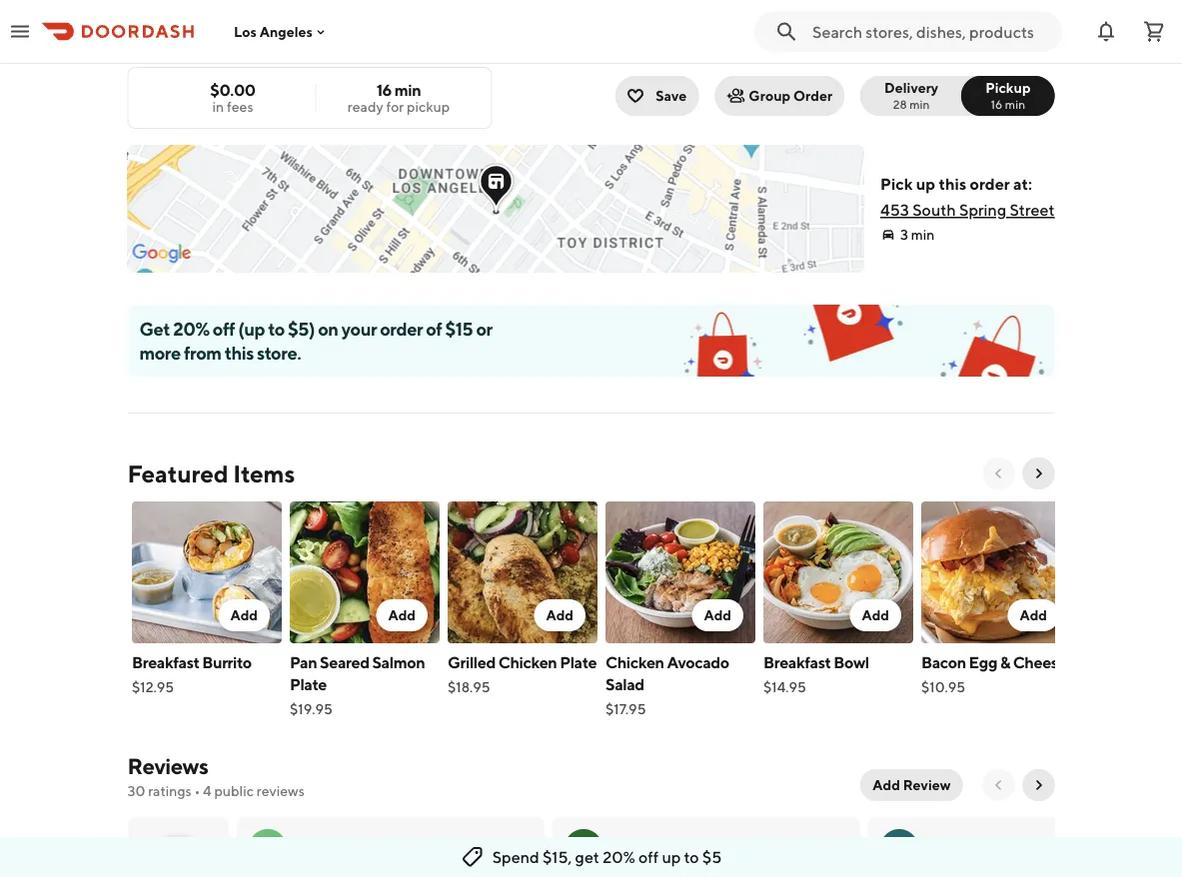 Task type: describe. For each thing, give the bounding box(es) containing it.
16 inside 16 min ready for pickup
[[377, 80, 392, 99]]

group
[[749, 87, 791, 104]]

$17.95
[[605, 701, 646, 718]]

arcelia
[[926, 839, 976, 858]]

add for egg
[[1020, 607, 1047, 624]]

$19.95
[[289, 701, 332, 718]]

reviews link
[[127, 754, 208, 780]]

street
[[1010, 200, 1055, 219]]

3
[[901, 226, 909, 243]]

& inside bacon egg & cheese $10.95
[[1000, 653, 1010, 672]]

order inside pick up this order at: 453 south spring street
[[970, 174, 1011, 193]]

poppy p
[[294, 839, 353, 858]]

add button for bowl
[[850, 600, 901, 632]]

add button for chicken
[[534, 600, 585, 632]]

arcelia r
[[926, 839, 989, 858]]

save button
[[616, 76, 699, 116]]

group order
[[749, 87, 833, 104]]

spend
[[493, 848, 540, 867]]

•
[[194, 783, 200, 800]]

items
[[233, 459, 295, 488]]

angeles
[[260, 23, 313, 40]]

group order button
[[715, 76, 845, 116]]

grilled chicken plate $18.95
[[447, 653, 596, 696]]

info
[[1017, 8, 1043, 25]]

in
[[212, 98, 224, 115]]

next image
[[1031, 778, 1047, 794]]

curtis
[[610, 839, 653, 858]]

0 horizontal spatial a
[[656, 839, 667, 858]]

$12.95
[[131, 679, 174, 696]]

this inside pick up this order at: 453 south spring street
[[939, 174, 967, 193]]

previous button of carousel image
[[991, 466, 1007, 482]]

28
[[894, 97, 908, 111]]

to inside get 20% off (up to $5) on your order of $15 or more from this store.
[[268, 318, 285, 339]]

0 horizontal spatial p
[[261, 838, 274, 859]]

$5)
[[288, 318, 315, 339]]

453 south spring street link
[[881, 200, 1055, 219]]

16 inside pickup 16 min
[[991, 97, 1003, 111]]

featured items heading
[[127, 458, 295, 490]]

453
[[881, 200, 910, 219]]

open
[[145, 12, 182, 29]]

powered by google image
[[132, 244, 191, 264]]

on
[[318, 318, 338, 339]]

breakfast burrito $12.95
[[131, 653, 251, 696]]

grilled
[[447, 653, 495, 672]]

breakfast bowl image
[[763, 502, 913, 644]]

spring
[[960, 200, 1007, 219]]

add button for egg
[[1008, 600, 1059, 632]]

4:10
[[290, 12, 317, 29]]

bowl
[[834, 653, 869, 672]]

salad
[[605, 675, 644, 694]]

reviews
[[257, 783, 305, 800]]

ready
[[348, 98, 383, 115]]

los
[[234, 23, 257, 40]]

$15,
[[543, 848, 572, 867]]

bacon egg & cheese image
[[921, 502, 1071, 644]]

$14.95
[[763, 679, 806, 696]]

pricing & fees button
[[127, 35, 237, 55]]

reviews 30 ratings • 4 public reviews
[[127, 754, 305, 800]]

public
[[214, 783, 254, 800]]

chicken avocado salad image
[[605, 502, 755, 644]]

seared
[[320, 653, 369, 672]]

$18.95
[[447, 679, 490, 696]]

get
[[139, 318, 170, 339]]

breakfast for breakfast burrito
[[131, 653, 199, 672]]

add review
[[873, 777, 951, 794]]

c
[[576, 838, 590, 859]]

this inside get 20% off (up to $5) on your order of $15 or more from this store.
[[225, 342, 254, 363]]

4
[[203, 783, 212, 800]]

add for chicken
[[546, 607, 573, 624]]

add button for avocado
[[692, 600, 743, 632]]

pan seared salmon plate $19.95
[[289, 653, 425, 718]]

more info button
[[948, 1, 1055, 33]]

at
[[275, 12, 287, 29]]

salmon
[[372, 653, 425, 672]]

pick up this order at: 453 south spring street
[[881, 174, 1055, 219]]

get 20% off (up to $5) on your order of $15 or more from this store.
[[139, 318, 493, 363]]

$0.00
[[210, 80, 256, 99]]

or
[[476, 318, 493, 339]]

delivery 28 min
[[885, 79, 939, 111]]

featured
[[127, 459, 228, 488]]

$10.95
[[921, 679, 965, 696]]

bacon egg & cheese $10.95
[[921, 653, 1067, 696]]

review
[[903, 777, 951, 794]]

order methods option group
[[861, 76, 1055, 116]]

20% inside get 20% off (up to $5) on your order of $15 or more from this store.
[[173, 318, 210, 339]]

cheese
[[1013, 653, 1067, 672]]

closes at 4:10 pm
[[229, 12, 342, 29]]

of
[[426, 318, 442, 339]]

add for seared
[[388, 607, 415, 624]]

poppy
[[294, 839, 340, 858]]

0 items, open order cart image
[[1143, 19, 1167, 43]]

min inside pickup 16 min
[[1006, 97, 1026, 111]]

chicken avocado salad $17.95
[[605, 653, 729, 718]]



Task type: vqa. For each thing, say whether or not it's contained in the screenshot.
at:
yes



Task type: locate. For each thing, give the bounding box(es) containing it.
off right the get
[[639, 848, 659, 867]]

burrito
[[202, 653, 251, 672]]

pick
[[881, 174, 913, 193]]

plate
[[560, 653, 596, 672], [289, 675, 326, 694]]

0 horizontal spatial breakfast
[[131, 653, 199, 672]]

1 horizontal spatial off
[[639, 848, 659, 867]]

min inside delivery 28 min
[[910, 97, 930, 111]]

get
[[575, 848, 600, 867]]

pickup 16 min
[[986, 79, 1031, 111]]

map region
[[70, 72, 1094, 328]]

& inside button
[[175, 36, 184, 53]]

chicken up the salad on the right of page
[[605, 653, 664, 672]]

breakfast burrito image
[[131, 502, 281, 644]]

chicken inside chicken avocado salad $17.95
[[605, 653, 664, 672]]

pricing & fees
[[127, 36, 217, 53]]

1 horizontal spatial this
[[939, 174, 967, 193]]

0 horizontal spatial off
[[213, 318, 235, 339]]

30
[[127, 783, 145, 800]]

0 horizontal spatial to
[[268, 318, 285, 339]]

min right ready
[[395, 80, 421, 99]]

2 add button from the left
[[376, 600, 427, 632]]

1 vertical spatial &
[[1000, 653, 1010, 672]]

notification bell image
[[1095, 19, 1119, 43]]

0 vertical spatial this
[[939, 174, 967, 193]]

2 chicken from the left
[[605, 653, 664, 672]]

to up store.
[[268, 318, 285, 339]]

1 horizontal spatial a
[[893, 838, 906, 859]]

add up cheese at the right bottom of page
[[1020, 607, 1047, 624]]

1 chicken from the left
[[498, 653, 557, 672]]

0 vertical spatial 20%
[[173, 318, 210, 339]]

los angeles button
[[234, 23, 329, 40]]

order up 'spring'
[[970, 174, 1011, 193]]

los angeles
[[234, 23, 313, 40]]

add for bowl
[[862, 607, 889, 624]]

0 horizontal spatial chicken
[[498, 653, 557, 672]]

up up the south
[[916, 174, 936, 193]]

0 vertical spatial order
[[970, 174, 1011, 193]]

3 add button from the left
[[534, 600, 585, 632]]

bacon
[[921, 653, 966, 672]]

1 horizontal spatial to
[[684, 848, 699, 867]]

add
[[230, 607, 257, 624], [388, 607, 415, 624], [546, 607, 573, 624], [704, 607, 731, 624], [862, 607, 889, 624], [1020, 607, 1047, 624], [873, 777, 901, 794]]

0 horizontal spatial order
[[380, 318, 423, 339]]

a left 'arcelia'
[[893, 838, 906, 859]]

add for burrito
[[230, 607, 257, 624]]

off inside get 20% off (up to $5) on your order of $15 or more from this store.
[[213, 318, 235, 339]]

Store search: begin typing to search for stores available on DoorDash text field
[[813, 20, 1051, 42]]

this up 453 south spring street link on the right
[[939, 174, 967, 193]]

breakfast inside breakfast bowl $14.95
[[763, 653, 831, 672]]

off left (up
[[213, 318, 235, 339]]

previous image
[[991, 778, 1007, 794]]

plate inside pan seared salmon plate $19.95
[[289, 675, 326, 694]]

1 horizontal spatial p
[[343, 839, 353, 858]]

off
[[213, 318, 235, 339], [639, 848, 659, 867]]

1 horizontal spatial up
[[916, 174, 936, 193]]

for
[[386, 98, 404, 115]]

curtis a
[[610, 839, 667, 858]]

1 vertical spatial order
[[380, 318, 423, 339]]

pickup
[[407, 98, 450, 115]]

1 vertical spatial off
[[639, 848, 659, 867]]

add button for seared
[[376, 600, 427, 632]]

0 vertical spatial up
[[916, 174, 936, 193]]

add up bowl
[[862, 607, 889, 624]]

your
[[342, 318, 377, 339]]

1 horizontal spatial &
[[1000, 653, 1010, 672]]

16 left "pickup"
[[377, 80, 392, 99]]

1 horizontal spatial breakfast
[[763, 653, 831, 672]]

0 horizontal spatial 20%
[[173, 318, 210, 339]]

featured items
[[127, 459, 295, 488]]

&
[[175, 36, 184, 53], [1000, 653, 1010, 672]]

& right egg
[[1000, 653, 1010, 672]]

min
[[395, 80, 421, 99], [910, 97, 930, 111], [1006, 97, 1026, 111], [912, 226, 935, 243]]

order
[[794, 87, 833, 104]]

4 add button from the left
[[692, 600, 743, 632]]

1 horizontal spatial 20%
[[603, 848, 636, 867]]

p left poppy
[[261, 838, 274, 859]]

add left the review
[[873, 777, 901, 794]]

ratings
[[148, 783, 192, 800]]

add up grilled chicken plate $18.95
[[546, 607, 573, 624]]

at:
[[1014, 174, 1033, 193]]

20% right the get
[[603, 848, 636, 867]]

add button up salmon
[[376, 600, 427, 632]]

add review button
[[861, 770, 963, 802]]

up left $5
[[662, 848, 681, 867]]

1 breakfast from the left
[[131, 653, 199, 672]]

1 horizontal spatial chicken
[[605, 653, 664, 672]]

plate down pan
[[289, 675, 326, 694]]

0 vertical spatial off
[[213, 318, 235, 339]]

add up salmon
[[388, 607, 415, 624]]

closes
[[229, 12, 272, 29]]

plate inside grilled chicken plate $18.95
[[560, 653, 596, 672]]

this down (up
[[225, 342, 254, 363]]

1 vertical spatial plate
[[289, 675, 326, 694]]

reviews
[[127, 754, 208, 780]]

1 vertical spatial to
[[684, 848, 699, 867]]

pan seared salmon plate image
[[289, 502, 439, 644]]

1 horizontal spatial plate
[[560, 653, 596, 672]]

add button up cheese at the right bottom of page
[[1008, 600, 1059, 632]]

1 vertical spatial 20%
[[603, 848, 636, 867]]

min right 3
[[912, 226, 935, 243]]

breakfast for breakfast bowl
[[763, 653, 831, 672]]

16 down 'pickup'
[[991, 97, 1003, 111]]

fees
[[187, 36, 217, 53]]

add button for burrito
[[218, 600, 269, 632]]

None radio
[[861, 76, 975, 116], [962, 76, 1055, 116], [861, 76, 975, 116], [962, 76, 1055, 116]]

min down 'pickup'
[[1006, 97, 1026, 111]]

add button up the avocado
[[692, 600, 743, 632]]

0 horizontal spatial &
[[175, 36, 184, 53]]

16
[[377, 80, 392, 99], [991, 97, 1003, 111]]

order inside get 20% off (up to $5) on your order of $15 or more from this store.
[[380, 318, 423, 339]]

5 add button from the left
[[850, 600, 901, 632]]

add button up bowl
[[850, 600, 901, 632]]

2 breakfast from the left
[[763, 653, 831, 672]]

chicken right grilled
[[498, 653, 557, 672]]

breakfast inside breakfast burrito $12.95
[[131, 653, 199, 672]]

avocado
[[667, 653, 729, 672]]

plate left chicken avocado salad $17.95
[[560, 653, 596, 672]]

1 horizontal spatial 16
[[991, 97, 1003, 111]]

to left $5
[[684, 848, 699, 867]]

20% up from
[[173, 318, 210, 339]]

add up 'burrito' at the bottom left of the page
[[230, 607, 257, 624]]

0 horizontal spatial 16
[[377, 80, 392, 99]]

0 horizontal spatial up
[[662, 848, 681, 867]]

$0.00 in fees
[[210, 80, 256, 115]]

order left "of"
[[380, 318, 423, 339]]

fees
[[227, 98, 253, 115]]

up inside pick up this order at: 453 south spring street
[[916, 174, 936, 193]]

add button up grilled chicken plate $18.95
[[534, 600, 585, 632]]

0 horizontal spatial plate
[[289, 675, 326, 694]]

1 add button from the left
[[218, 600, 269, 632]]

delivery
[[885, 79, 939, 96]]

up
[[916, 174, 936, 193], [662, 848, 681, 867]]

now
[[185, 12, 212, 29]]

store.
[[257, 342, 301, 363]]

(up
[[238, 318, 265, 339]]

pm
[[320, 12, 342, 29]]

pricing
[[127, 36, 172, 53]]

$5
[[703, 848, 722, 867]]

next button of carousel image
[[1031, 466, 1047, 482]]

breakfast bowl $14.95
[[763, 653, 869, 696]]

1 vertical spatial up
[[662, 848, 681, 867]]

egg
[[969, 653, 997, 672]]

a right the curtis in the right of the page
[[656, 839, 667, 858]]

south
[[913, 200, 957, 219]]

open now
[[145, 12, 212, 29]]

16 min ready for pickup
[[348, 80, 450, 115]]

more
[[980, 8, 1014, 25]]

chicken inside grilled chicken plate $18.95
[[498, 653, 557, 672]]

p right poppy
[[343, 839, 353, 858]]

0 horizontal spatial this
[[225, 342, 254, 363]]

min down 'delivery'
[[910, 97, 930, 111]]

add for avocado
[[704, 607, 731, 624]]

0 vertical spatial &
[[175, 36, 184, 53]]

spend $15, get 20% off up to $5
[[493, 848, 722, 867]]

more
[[139, 342, 181, 363]]

& left fees
[[175, 36, 184, 53]]

to
[[268, 318, 285, 339], [684, 848, 699, 867]]

min inside 16 min ready for pickup
[[395, 80, 421, 99]]

add button
[[218, 600, 269, 632], [376, 600, 427, 632], [534, 600, 585, 632], [692, 600, 743, 632], [850, 600, 901, 632], [1008, 600, 1059, 632]]

0 vertical spatial plate
[[560, 653, 596, 672]]

grilled chicken plate image
[[447, 502, 597, 644]]

1 vertical spatial this
[[225, 342, 254, 363]]

3 min
[[901, 226, 935, 243]]

$15
[[445, 318, 473, 339]]

open menu image
[[8, 19, 32, 43]]

0 vertical spatial to
[[268, 318, 285, 339]]

breakfast up "$14.95" at the bottom of the page
[[763, 653, 831, 672]]

more info
[[980, 8, 1043, 25]]

add button up 'burrito' at the bottom left of the page
[[218, 600, 269, 632]]

from
[[184, 342, 221, 363]]

pan
[[289, 653, 317, 672]]

add up the avocado
[[704, 607, 731, 624]]

6 add button from the left
[[1008, 600, 1059, 632]]

1 horizontal spatial order
[[970, 174, 1011, 193]]

save
[[656, 87, 687, 104]]

breakfast up $12.95
[[131, 653, 199, 672]]

r
[[978, 839, 989, 858]]



